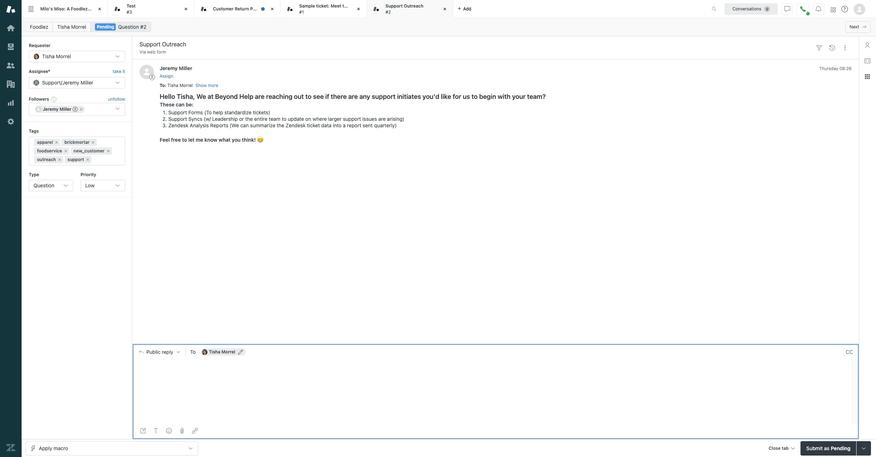 Task type: vqa. For each thing, say whether or not it's contained in the screenshot.
let
yes



Task type: locate. For each thing, give the bounding box(es) containing it.
zendesk image
[[6, 444, 15, 453]]

(we
[[230, 122, 239, 129]]

jeremy down info on adding followers image
[[43, 107, 58, 112]]

2 vertical spatial jeremy
[[43, 107, 58, 112]]

tisha right moretisha@foodlez.com 'icon'
[[209, 350, 221, 355]]

question down the '#3' at the left top of page
[[118, 24, 139, 30]]

to right us
[[472, 93, 478, 100]]

tisha down "requester"
[[42, 53, 55, 60]]

remove image up foodservice
[[54, 140, 59, 145]]

1 vertical spatial miller
[[81, 79, 93, 86]]

1 vertical spatial jeremy
[[62, 79, 79, 86]]

0 vertical spatial miller
[[179, 65, 193, 71]]

0 vertical spatial pending
[[97, 24, 114, 30]]

to for to
[[190, 349, 196, 355]]

support down new_customer
[[68, 157, 84, 162]]

can left be:
[[176, 102, 185, 108]]

0 horizontal spatial ticket
[[307, 122, 320, 129]]

priority
[[81, 172, 96, 177]]

web
[[147, 49, 156, 55]]

miller right / at left
[[81, 79, 93, 86]]

jeremy up the assign
[[160, 65, 178, 71]]

zendesk products image
[[832, 7, 837, 12]]

2 horizontal spatial support
[[372, 93, 396, 100]]

0 vertical spatial to
[[160, 83, 165, 88]]

0 horizontal spatial remove image
[[64, 149, 68, 153]]

larger
[[328, 116, 342, 122]]

pending down close image
[[97, 24, 114, 30]]

thursday 08:26
[[820, 66, 853, 71]]

like
[[441, 93, 452, 100]]

tags
[[29, 129, 39, 134]]

close tab button
[[766, 442, 799, 457]]

remove image right outreach
[[57, 158, 62, 162]]

08:26
[[840, 66, 853, 71]]

pending right as
[[832, 446, 851, 452]]

to for to : tisha morrel show more
[[160, 83, 165, 88]]

can
[[176, 102, 185, 108], [241, 122, 249, 129]]

question button
[[29, 180, 73, 192]]

0 horizontal spatial question
[[33, 183, 54, 189]]

public reply button
[[133, 345, 186, 360]]

jeremy inside option
[[43, 107, 58, 112]]

miller inside option
[[60, 107, 71, 112]]

are
[[255, 93, 265, 100], [349, 93, 358, 100], [379, 116, 386, 122]]

to inside to : tisha morrel show more
[[160, 83, 165, 88]]

via
[[140, 49, 146, 55]]

miller inside assignee* element
[[81, 79, 93, 86]]

2 tab from the left
[[281, 0, 367, 18]]

0 horizontal spatial jeremy
[[43, 107, 58, 112]]

pending
[[97, 24, 114, 30], [832, 446, 851, 452]]

0 horizontal spatial to
[[160, 83, 165, 88]]

zendesk
[[168, 122, 189, 129], [286, 122, 306, 129]]

millerjeremy500@gmail.com image
[[36, 107, 41, 112]]

summarize
[[250, 122, 276, 129]]

2 vertical spatial tisha morrel
[[209, 350, 236, 355]]

tisha inside to : tisha morrel show more
[[168, 83, 179, 88]]

2 vertical spatial the
[[277, 122, 285, 129]]

test #3
[[127, 3, 136, 15]]

apply
[[39, 446, 52, 452]]

1 horizontal spatial question
[[118, 24, 139, 30]]

are right help at the top of page
[[255, 93, 265, 100]]

morrel up "tisha,"
[[180, 83, 193, 88]]

reaching
[[266, 93, 293, 100]]

close image
[[96, 5, 103, 13]]

zendesk up "free"
[[168, 122, 189, 129]]

submit as pending
[[807, 446, 851, 452]]

1 horizontal spatial are
[[349, 93, 358, 100]]

tisha morrel down "requester"
[[42, 53, 71, 60]]

requester element
[[29, 51, 125, 62]]

reporting image
[[6, 98, 15, 108]]

main element
[[0, 0, 22, 458]]

ticket inside sample ticket: meet the ticket #1
[[351, 3, 363, 9]]

2 horizontal spatial the
[[343, 3, 350, 9]]

question for question #2
[[118, 24, 139, 30]]

1 horizontal spatial foodlez
[[71, 6, 88, 11]]

morrel down the "milo's miso: a foodlez subsidiary"
[[71, 24, 86, 30]]

milo's
[[40, 6, 53, 11]]

tisha morrel inside the requester element
[[42, 53, 71, 60]]

question inside question popup button
[[33, 183, 54, 189]]

know
[[205, 137, 218, 143]]

to right "out" on the top of the page
[[306, 93, 312, 100]]

a
[[343, 122, 346, 129]]

submit
[[807, 446, 824, 452]]

arising)
[[387, 116, 405, 122]]

the right 'or'
[[246, 116, 253, 122]]

1 horizontal spatial remove image
[[86, 158, 90, 162]]

entire
[[254, 116, 268, 122]]

edit user image
[[238, 350, 243, 355]]

events image
[[830, 45, 836, 51]]

format text image
[[153, 428, 159, 434]]

report
[[347, 122, 362, 129]]

1 horizontal spatial #2
[[386, 9, 391, 15]]

#2 inside support outreach #2
[[386, 9, 391, 15]]

2 vertical spatial miller
[[60, 107, 71, 112]]

return
[[235, 6, 249, 11]]

question inside 'secondary' element
[[118, 24, 139, 30]]

pending inside 'secondary' element
[[97, 24, 114, 30]]

Subject field
[[138, 40, 812, 49]]

let
[[188, 137, 195, 143]]

1 vertical spatial remove image
[[86, 158, 90, 162]]

question
[[118, 24, 139, 30], [33, 183, 54, 189]]

customer context image
[[865, 42, 871, 48]]

1 vertical spatial to
[[190, 349, 196, 355]]

remove image down brickmortar
[[64, 149, 68, 153]]

1 vertical spatial tisha morrel
[[42, 53, 71, 60]]

0 horizontal spatial #2
[[140, 24, 147, 30]]

sent
[[363, 122, 373, 129]]

secondary element
[[22, 20, 877, 34]]

are up the quarterly)
[[379, 116, 386, 122]]

support inside support outreach #2
[[386, 3, 403, 9]]

0 horizontal spatial zendesk
[[168, 122, 189, 129]]

question down type
[[33, 183, 54, 189]]

foodlez up "requester"
[[30, 24, 48, 30]]

2 zendesk from the left
[[286, 122, 306, 129]]

😁️
[[257, 137, 264, 143]]

add attachment image
[[179, 428, 185, 434]]

remove image for support
[[86, 158, 90, 162]]

brickmortar
[[65, 140, 90, 145]]

forms
[[189, 109, 203, 116]]

the right meet
[[343, 3, 350, 9]]

the inside sample ticket: meet the ticket #1
[[343, 3, 350, 9]]

ticket down on
[[307, 122, 320, 129]]

on
[[306, 116, 312, 122]]

morrel left edit user image
[[222, 350, 236, 355]]

1 vertical spatial the
[[246, 116, 253, 122]]

foodlez inside foodlez link
[[30, 24, 48, 30]]

2 horizontal spatial jeremy
[[160, 65, 178, 71]]

0 vertical spatial remove image
[[64, 149, 68, 153]]

#3
[[127, 9, 132, 15]]

be:
[[186, 102, 194, 108]]

update
[[288, 116, 304, 122]]

0 vertical spatial ticket
[[351, 3, 363, 9]]

to
[[306, 93, 312, 100], [472, 93, 478, 100], [282, 116, 287, 122], [182, 137, 187, 143]]

1 vertical spatial #2
[[140, 24, 147, 30]]

jeremy miller
[[43, 107, 71, 112]]

morrel inside to : tisha morrel show more
[[180, 83, 193, 88]]

us
[[463, 93, 470, 100]]

2 horizontal spatial miller
[[179, 65, 193, 71]]

0 vertical spatial question
[[118, 24, 139, 30]]

jeremy inside assignee* element
[[62, 79, 79, 86]]

remove image down new_customer
[[86, 158, 90, 162]]

next
[[851, 24, 860, 30]]

1 horizontal spatial ticket
[[351, 3, 363, 9]]

1 vertical spatial ticket
[[307, 122, 320, 129]]

1 vertical spatial foodlez
[[30, 24, 48, 30]]

add link (cmd k) image
[[192, 428, 198, 434]]

to left moretisha@foodlez.com 'icon'
[[190, 349, 196, 355]]

miller for jeremy miller
[[60, 107, 71, 112]]

support left "outreach"
[[386, 3, 403, 9]]

public
[[147, 350, 161, 355]]

2 close image from the left
[[269, 5, 276, 13]]

1 horizontal spatial to
[[190, 349, 196, 355]]

macro
[[54, 446, 68, 452]]

cc
[[847, 349, 854, 355]]

support right any
[[372, 93, 396, 100]]

into
[[333, 122, 342, 129]]

jeremy
[[160, 65, 178, 71], [62, 79, 79, 86], [43, 107, 58, 112]]

0 horizontal spatial miller
[[60, 107, 71, 112]]

(w/
[[204, 116, 211, 122]]

foodlez right "a"
[[71, 6, 88, 11]]

policy
[[250, 6, 263, 11]]

1 horizontal spatial miller
[[81, 79, 93, 86]]

outreach
[[404, 3, 424, 9]]

0 vertical spatial #2
[[386, 9, 391, 15]]

ticket
[[351, 3, 363, 9], [307, 122, 320, 129]]

support up report
[[343, 116, 361, 122]]

remove image up new_customer
[[91, 140, 95, 145]]

miller left user is an agent image
[[60, 107, 71, 112]]

views image
[[6, 42, 15, 51]]

miso:
[[54, 6, 66, 11]]

to down the assign button
[[160, 83, 165, 88]]

organizations image
[[6, 80, 15, 89]]

support
[[386, 3, 403, 9], [42, 79, 61, 86], [168, 109, 187, 116], [168, 116, 187, 122]]

remove image
[[79, 107, 84, 112], [54, 140, 59, 145], [91, 140, 95, 145], [106, 149, 110, 153], [57, 158, 62, 162]]

4 close image from the left
[[442, 5, 449, 13]]

1 vertical spatial can
[[241, 122, 249, 129]]

subsidiary
[[89, 6, 111, 11]]

1 tab from the left
[[108, 0, 194, 18]]

close image
[[183, 5, 190, 13], [269, 5, 276, 13], [355, 5, 363, 13], [442, 5, 449, 13]]

apps image
[[865, 74, 871, 80]]

0 horizontal spatial foodlez
[[30, 24, 48, 30]]

3 tab from the left
[[367, 0, 454, 18]]

remove image right new_customer
[[106, 149, 110, 153]]

the down the team
[[277, 122, 285, 129]]

1 horizontal spatial support
[[343, 116, 361, 122]]

avatar image
[[140, 65, 154, 79]]

Thursday 08:26 text field
[[820, 66, 853, 71]]

3 close image from the left
[[355, 5, 363, 13]]

info on adding followers image
[[51, 96, 57, 102]]

admin image
[[6, 117, 15, 126]]

more
[[208, 83, 218, 88]]

feel free to let me know what you think! 😁️
[[160, 137, 264, 143]]

0 vertical spatial can
[[176, 102, 185, 108]]

0 vertical spatial the
[[343, 3, 350, 9]]

get help image
[[842, 6, 849, 12]]

syncs
[[189, 116, 203, 122]]

0 horizontal spatial support
[[68, 157, 84, 162]]

can down 'or'
[[241, 122, 249, 129]]

jeremy inside 'jeremy miller assign'
[[160, 65, 178, 71]]

1 horizontal spatial jeremy
[[62, 79, 79, 86]]

draft mode image
[[140, 428, 146, 434]]

support down assignee*
[[42, 79, 61, 86]]

miller up to : tisha morrel show more
[[179, 65, 193, 71]]

morrel inside 'secondary' element
[[71, 24, 86, 30]]

or
[[239, 116, 244, 122]]

tickets)
[[253, 109, 270, 116]]

2 horizontal spatial are
[[379, 116, 386, 122]]

remove image for apparel
[[54, 140, 59, 145]]

1 horizontal spatial zendesk
[[286, 122, 306, 129]]

question #2
[[118, 24, 147, 30]]

0 vertical spatial jeremy
[[160, 65, 178, 71]]

milo's miso: a foodlez subsidiary
[[40, 6, 111, 11]]

0 vertical spatial tisha morrel
[[57, 24, 86, 30]]

0 vertical spatial support
[[372, 93, 396, 100]]

where
[[313, 116, 327, 122]]

the
[[343, 3, 350, 9], [246, 116, 253, 122], [277, 122, 285, 129]]

(to
[[204, 109, 212, 116]]

1 vertical spatial pending
[[832, 446, 851, 452]]

miller inside 'jeremy miller assign'
[[179, 65, 193, 71]]

tab
[[108, 0, 194, 18], [281, 0, 367, 18], [367, 0, 454, 18]]

1 horizontal spatial the
[[277, 122, 285, 129]]

next button
[[846, 21, 872, 33]]

support inside assignee* element
[[42, 79, 61, 86]]

free
[[171, 137, 181, 143]]

tisha inside 'secondary' element
[[57, 24, 70, 30]]

tisha morrel right moretisha@foodlez.com 'icon'
[[209, 350, 236, 355]]

customer return policy
[[213, 6, 263, 11]]

#2 inside 'secondary' element
[[140, 24, 147, 30]]

ticket:
[[316, 3, 330, 9]]

it
[[123, 69, 125, 74]]

public reply
[[147, 350, 173, 355]]

tisha morrel down "a"
[[57, 24, 86, 30]]

remove image
[[64, 149, 68, 153], [86, 158, 90, 162]]

tisha
[[57, 24, 70, 30], [42, 53, 55, 60], [168, 83, 179, 88], [209, 350, 221, 355]]

1 close image from the left
[[183, 5, 190, 13]]

ticket right meet
[[351, 3, 363, 9]]

tisha down milo's miso: a foodlez subsidiary tab
[[57, 24, 70, 30]]

jeremy down the requester element
[[62, 79, 79, 86]]

zendesk down the update
[[286, 122, 306, 129]]

0 horizontal spatial pending
[[97, 24, 114, 30]]

to : tisha morrel show more
[[160, 83, 218, 88]]

morrel up / at left
[[56, 53, 71, 60]]

are left any
[[349, 93, 358, 100]]

tisha right :
[[168, 83, 179, 88]]

0 vertical spatial foodlez
[[71, 6, 88, 11]]

jeremy miller assign
[[160, 65, 193, 79]]

1 vertical spatial question
[[33, 183, 54, 189]]

any
[[360, 93, 371, 100]]

moretisha@foodlez.com image
[[202, 350, 208, 355]]



Task type: describe. For each thing, give the bounding box(es) containing it.
help
[[240, 93, 254, 100]]

filter image
[[817, 45, 823, 51]]

#1
[[300, 9, 304, 15]]

remove image for outreach
[[57, 158, 62, 162]]

get started image
[[6, 23, 15, 33]]

assign
[[160, 73, 173, 79]]

tab containing test
[[108, 0, 194, 18]]

initiates
[[398, 93, 421, 100]]

a
[[67, 6, 70, 11]]

customers image
[[6, 61, 15, 70]]

miller for jeremy miller assign
[[179, 65, 193, 71]]

take it
[[113, 69, 125, 74]]

0 horizontal spatial can
[[176, 102, 185, 108]]

remove image right user is an agent image
[[79, 107, 84, 112]]

show
[[196, 83, 207, 88]]

followers element
[[29, 103, 125, 116]]

analysis
[[190, 122, 209, 129]]

team
[[269, 116, 281, 122]]

tisha morrel inside 'secondary' element
[[57, 24, 86, 30]]

sample ticket: meet the ticket #1
[[300, 3, 363, 15]]

quarterly)
[[374, 122, 397, 129]]

close image inside customer return policy tab
[[269, 5, 276, 13]]

2 vertical spatial support
[[68, 157, 84, 162]]

milo's miso: a foodlez subsidiary tab
[[22, 0, 111, 18]]

hello tisha, we at beyond help are reaching out to see if there are any support initiates you'd like for us to begin with your team? these can be: support forms (to help standardize tickets) support syncs (w/ leadership or the entire team to update on where larger support issues are arising) zendesk analysis reports (we can summarize the zendesk ticket data into a report sent quarterly)
[[160, 93, 546, 129]]

assign button
[[160, 73, 173, 79]]

to right the team
[[282, 116, 287, 122]]

1 horizontal spatial can
[[241, 122, 249, 129]]

support down these
[[168, 109, 187, 116]]

support outreach #2
[[386, 3, 424, 15]]

begin
[[480, 93, 497, 100]]

zendesk support image
[[6, 5, 15, 14]]

assignee* element
[[29, 77, 125, 88]]

if
[[326, 93, 330, 100]]

conversations
[[733, 6, 762, 11]]

tabs tab list
[[22, 0, 705, 18]]

show more button
[[196, 82, 218, 89]]

tab containing sample ticket: meet the ticket
[[281, 0, 367, 18]]

0 horizontal spatial are
[[255, 93, 265, 100]]

followers
[[29, 96, 49, 102]]

team?
[[528, 93, 546, 100]]

jeremy for jeremy miller assign
[[160, 65, 178, 71]]

hide composer image
[[493, 342, 499, 347]]

me
[[196, 137, 203, 143]]

form
[[157, 49, 166, 55]]

test
[[127, 3, 136, 9]]

conversations button
[[725, 3, 779, 15]]

data
[[322, 122, 332, 129]]

tisha inside the requester element
[[42, 53, 55, 60]]

knowledge image
[[865, 58, 871, 64]]

1 vertical spatial support
[[343, 116, 361, 122]]

tab
[[783, 446, 790, 451]]

requester
[[29, 43, 51, 48]]

button displays agent's chat status as invisible. image
[[785, 6, 791, 12]]

think!
[[242, 137, 256, 143]]

apparel
[[37, 140, 53, 145]]

foodservice
[[37, 148, 62, 154]]

what
[[219, 137, 231, 143]]

tisha,
[[177, 93, 195, 100]]

/
[[61, 79, 62, 86]]

new_customer
[[74, 148, 105, 154]]

tab containing support outreach
[[367, 0, 454, 18]]

at
[[208, 93, 214, 100]]

1 horizontal spatial pending
[[832, 446, 851, 452]]

user is an agent image
[[73, 107, 78, 112]]

jeremy miller option
[[35, 106, 85, 113]]

take it button
[[113, 68, 125, 76]]

sample
[[300, 3, 315, 9]]

you'd
[[423, 93, 440, 100]]

close image for support
[[442, 5, 449, 13]]

1 zendesk from the left
[[168, 122, 189, 129]]

remove image for new_customer
[[106, 149, 110, 153]]

foodlez inside milo's miso: a foodlez subsidiary tab
[[71, 6, 88, 11]]

close image for test
[[183, 5, 190, 13]]

low button
[[81, 180, 125, 192]]

as
[[825, 446, 830, 452]]

:
[[165, 83, 166, 88]]

reports
[[210, 122, 229, 129]]

ticket inside hello tisha, we at beyond help are reaching out to see if there are any support initiates you'd like for us to begin with your team? these can be: support forms (to help standardize tickets) support syncs (w/ leadership or the entire team to update on where larger support issues are arising) zendesk analysis reports (we can summarize the zendesk ticket data into a report sent quarterly)
[[307, 122, 320, 129]]

cc button
[[847, 349, 854, 356]]

jeremy miller link
[[160, 65, 193, 71]]

leadership
[[212, 116, 238, 122]]

ticket actions image
[[843, 45, 849, 51]]

for
[[453, 93, 462, 100]]

these
[[160, 102, 175, 108]]

with
[[498, 93, 511, 100]]

remove image for foodservice
[[64, 149, 68, 153]]

we
[[197, 93, 206, 100]]

apply macro
[[39, 446, 68, 452]]

low
[[85, 183, 95, 189]]

question for question
[[33, 183, 54, 189]]

0 horizontal spatial the
[[246, 116, 253, 122]]

support / jeremy miller
[[42, 79, 93, 86]]

close
[[770, 446, 781, 451]]

support left syncs
[[168, 116, 187, 122]]

tisha morrel link
[[53, 22, 91, 32]]

remove image for brickmortar
[[91, 140, 95, 145]]

jeremy for jeremy miller
[[43, 107, 58, 112]]

tisha morrel for requester
[[42, 53, 71, 60]]

insert emojis image
[[166, 428, 172, 434]]

displays possible ticket submission types image
[[862, 446, 868, 452]]

notifications image
[[817, 6, 822, 12]]

meet
[[331, 3, 342, 9]]

assignee*
[[29, 69, 50, 74]]

tisha morrel for to
[[209, 350, 236, 355]]

to left let
[[182, 137, 187, 143]]

standardize
[[225, 109, 252, 116]]

help
[[213, 109, 223, 116]]

unfollow button
[[108, 96, 125, 103]]

take
[[113, 69, 121, 74]]

customer return policy tab
[[194, 0, 281, 18]]

morrel inside the requester element
[[56, 53, 71, 60]]

type
[[29, 172, 39, 177]]

close image for sample
[[355, 5, 363, 13]]

out
[[294, 93, 304, 100]]

you
[[232, 137, 241, 143]]

beyond
[[215, 93, 238, 100]]

issues
[[363, 116, 377, 122]]



